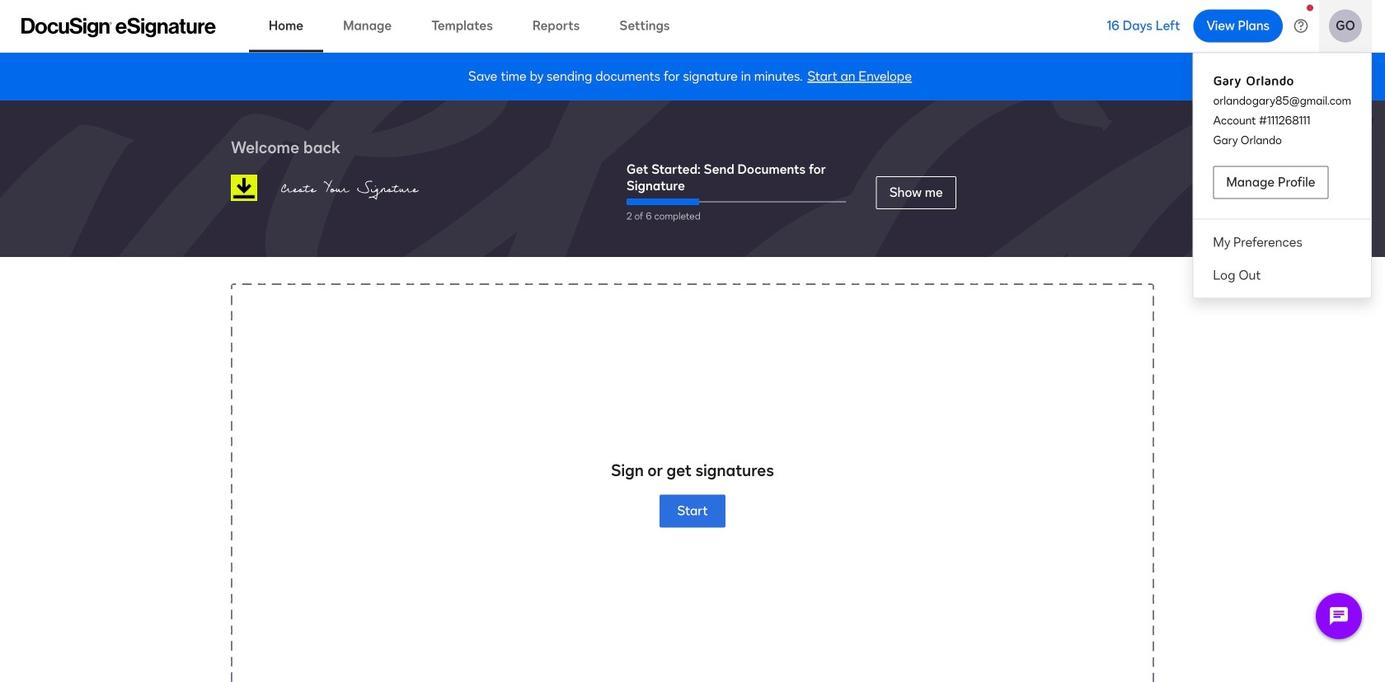 Task type: vqa. For each thing, say whether or not it's contained in the screenshot.
Advanced Options List list
no



Task type: describe. For each thing, give the bounding box(es) containing it.
account navigation element
[[1194, 59, 1372, 292]]

docusign esignature image
[[21, 18, 216, 38]]

docusignlogo image
[[231, 175, 257, 201]]



